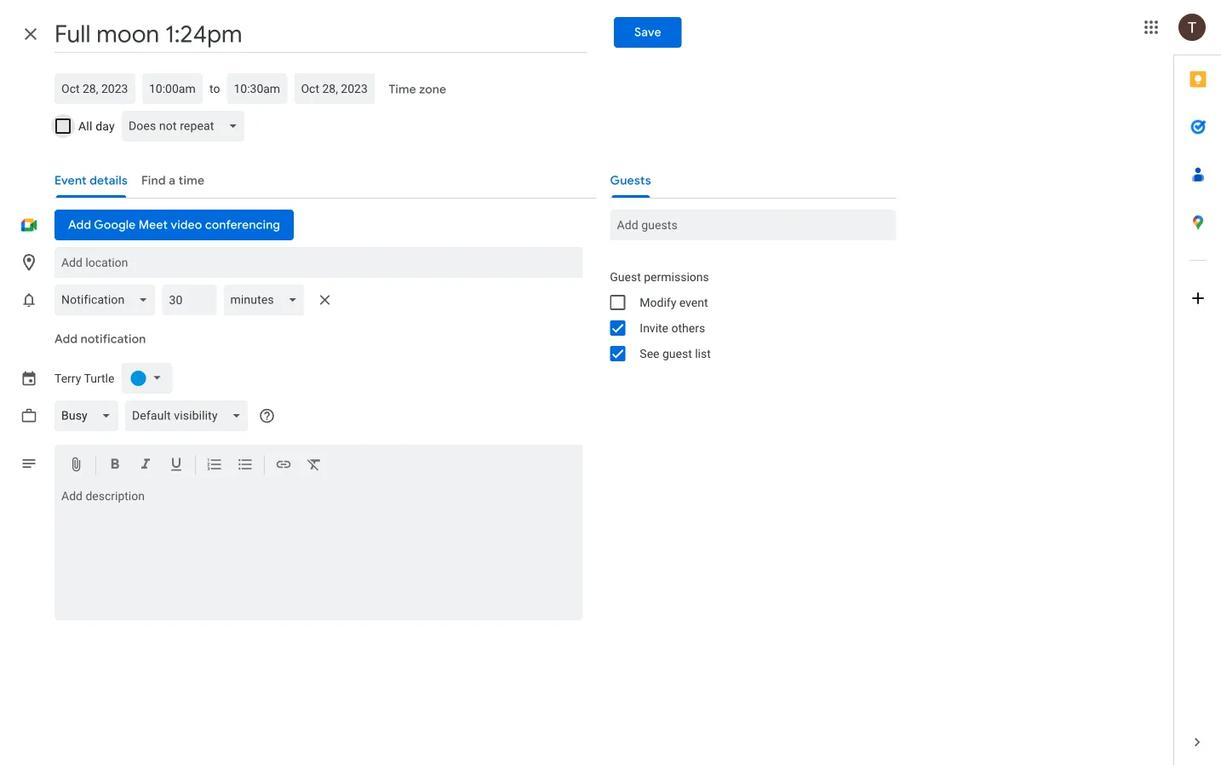 Task type: describe. For each thing, give the bounding box(es) containing it.
event
[[680, 295, 709, 309]]

numbered list image
[[206, 456, 223, 476]]

time zone button
[[382, 74, 453, 105]]

add notification button
[[48, 319, 153, 360]]

formatting options toolbar
[[55, 445, 583, 486]]

Guests text field
[[617, 210, 890, 240]]

group containing guest permissions
[[597, 264, 897, 366]]

list
[[696, 346, 711, 360]]

notification
[[81, 331, 146, 347]]

guest
[[610, 270, 641, 284]]

permissions
[[644, 270, 710, 284]]

save
[[635, 25, 662, 40]]

invite
[[640, 321, 669, 335]]

all
[[78, 119, 92, 133]]

End time text field
[[234, 78, 281, 99]]

invite others
[[640, 321, 706, 335]]

others
[[672, 321, 706, 335]]

remove formatting image
[[306, 456, 323, 476]]

to
[[210, 81, 220, 95]]

30 minutes before element
[[55, 281, 339, 319]]

add
[[55, 331, 78, 347]]

time
[[389, 82, 416, 97]]

time zone
[[389, 82, 447, 97]]

see
[[640, 346, 660, 360]]

underline image
[[168, 456, 185, 476]]

Start date text field
[[61, 78, 129, 99]]

save button
[[614, 17, 682, 48]]



Task type: vqa. For each thing, say whether or not it's contained in the screenshot.
guest
yes



Task type: locate. For each thing, give the bounding box(es) containing it.
terry turtle
[[55, 371, 115, 385]]

italic image
[[137, 456, 154, 476]]

modify event
[[640, 295, 709, 309]]

see guest list
[[640, 346, 711, 360]]

None field
[[122, 111, 252, 141], [55, 285, 162, 315], [224, 285, 312, 315], [55, 401, 125, 431], [125, 401, 255, 431], [122, 111, 252, 141], [55, 285, 162, 315], [224, 285, 312, 315], [55, 401, 125, 431], [125, 401, 255, 431]]

turtle
[[84, 371, 115, 385]]

End date text field
[[301, 78, 368, 99]]

guest
[[663, 346, 693, 360]]

add notification
[[55, 331, 146, 347]]

Title text field
[[55, 15, 587, 53]]

tab list
[[1175, 55, 1222, 718]]

Start time text field
[[149, 78, 196, 99]]

guest permissions
[[610, 270, 710, 284]]

group
[[597, 264, 897, 366]]

terry
[[55, 371, 81, 385]]

Location text field
[[61, 247, 576, 278]]

modify
[[640, 295, 677, 309]]

bold image
[[107, 456, 124, 476]]

insert link image
[[275, 456, 292, 476]]

Minutes in advance for notification number field
[[169, 285, 210, 315]]

bulleted list image
[[237, 456, 254, 476]]

all day
[[78, 119, 115, 133]]

day
[[96, 119, 115, 133]]

Description text field
[[55, 489, 583, 617]]

zone
[[419, 82, 447, 97]]



